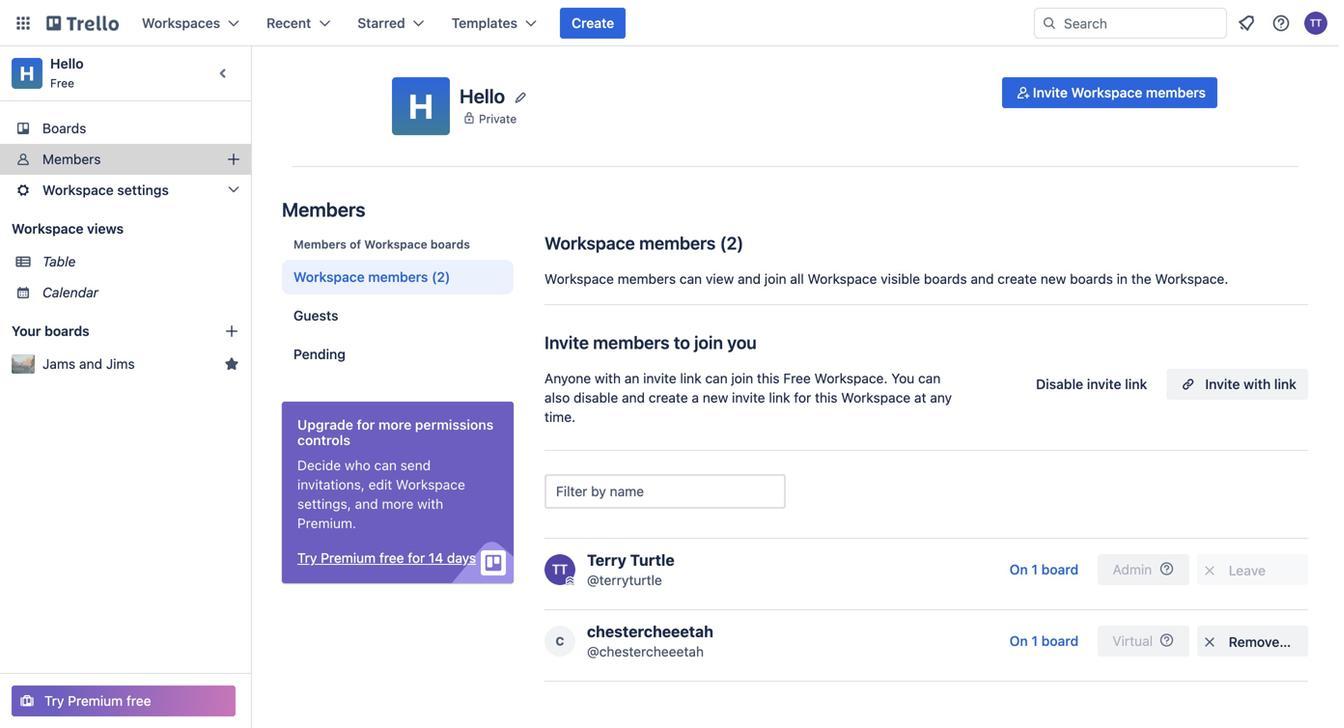 Task type: vqa. For each thing, say whether or not it's contained in the screenshot.
If
no



Task type: locate. For each thing, give the bounding box(es) containing it.
1 vertical spatial create
[[649, 390, 688, 406]]

any
[[930, 390, 952, 406]]

on 1 board link left virtual
[[999, 626, 1090, 657]]

boards
[[431, 238, 470, 251], [924, 271, 967, 287], [1070, 271, 1113, 287], [44, 323, 89, 339]]

invite right disable
[[1087, 376, 1122, 392]]

1 horizontal spatial try
[[297, 550, 317, 566]]

permissions
[[415, 417, 494, 433]]

1 vertical spatial join
[[694, 332, 723, 353]]

your boards with 1 items element
[[12, 320, 195, 343]]

disable
[[574, 390, 618, 406]]

templates button
[[440, 8, 549, 39]]

2 1 from the top
[[1032, 633, 1038, 649]]

workspace members can view and join all workspace visible boards and create new boards in the workspace.
[[545, 271, 1229, 287]]

can
[[680, 271, 702, 287], [705, 370, 728, 386], [918, 370, 941, 386], [374, 457, 397, 473]]

0 vertical spatial sm image
[[1014, 83, 1033, 102]]

for
[[794, 390, 811, 406], [357, 417, 375, 433], [408, 550, 425, 566]]

h for 'h' link
[[20, 62, 34, 84]]

1 vertical spatial premium
[[68, 693, 123, 709]]

1 vertical spatial board
[[1042, 633, 1079, 649]]

0 vertical spatial members
[[42, 151, 101, 167]]

create
[[998, 271, 1037, 287], [649, 390, 688, 406]]

0 vertical spatial free
[[50, 76, 74, 90]]

and down 'an'
[[622, 390, 645, 406]]

0 horizontal spatial h
[[20, 62, 34, 84]]

edit
[[369, 477, 392, 493]]

0 horizontal spatial free
[[126, 693, 151, 709]]

members left of
[[294, 238, 347, 251]]

0 horizontal spatial try
[[44, 693, 64, 709]]

remove…
[[1229, 634, 1291, 650]]

1 vertical spatial sm image
[[1200, 561, 1220, 580]]

new right a
[[703, 390, 728, 406]]

days
[[447, 550, 476, 566]]

2 horizontal spatial invite
[[1087, 376, 1122, 392]]

1 horizontal spatial workspace members
[[545, 233, 716, 253]]

2 vertical spatial for
[[408, 550, 425, 566]]

2 on from the top
[[1010, 633, 1028, 649]]

and down edit
[[355, 496, 378, 512]]

on 1 board link for chestercheeetah
[[999, 626, 1090, 657]]

1 horizontal spatial with
[[595, 370, 621, 386]]

1 vertical spatial h
[[409, 86, 434, 126]]

0 vertical spatial try
[[297, 550, 317, 566]]

to
[[674, 332, 690, 353]]

try premium free for 14 days
[[297, 550, 476, 566]]

jams
[[42, 356, 75, 372]]

1 horizontal spatial join
[[731, 370, 753, 386]]

controls
[[297, 432, 350, 448]]

0 horizontal spatial workspace members
[[294, 269, 428, 285]]

Search field
[[1057, 9, 1226, 38]]

1 vertical spatial free
[[126, 693, 151, 709]]

members
[[42, 151, 101, 167], [282, 198, 366, 221], [294, 238, 347, 251]]

0 horizontal spatial for
[[357, 417, 375, 433]]

back to home image
[[46, 8, 119, 39]]

0 vertical spatial on
[[1010, 562, 1028, 577]]

0 vertical spatial hello
[[50, 56, 84, 71]]

0 horizontal spatial invite
[[545, 332, 589, 353]]

2 horizontal spatial with
[[1244, 376, 1271, 392]]

1 horizontal spatial hello
[[460, 84, 505, 107]]

templates
[[452, 15, 518, 31]]

on
[[1010, 562, 1028, 577], [1010, 633, 1028, 649]]

0 vertical spatial new
[[1041, 271, 1066, 287]]

2
[[727, 233, 737, 253]]

1 on from the top
[[1010, 562, 1028, 577]]

premium for try premium free for 14 days
[[321, 550, 376, 566]]

this member is an admin of this workspace. image
[[566, 577, 575, 585]]

with inside button
[[1244, 376, 1271, 392]]

1 vertical spatial on
[[1010, 633, 1028, 649]]

members link
[[0, 144, 251, 175]]

members of workspace boards
[[294, 238, 470, 251]]

0 vertical spatial create
[[998, 271, 1037, 287]]

hello
[[50, 56, 84, 71], [460, 84, 505, 107]]

sm image inside leave link
[[1200, 561, 1220, 580]]

workspace
[[1072, 84, 1143, 100], [42, 182, 114, 198], [12, 221, 84, 237], [545, 233, 635, 253], [364, 238, 428, 251], [294, 269, 365, 285], [545, 271, 614, 287], [808, 271, 877, 287], [841, 390, 911, 406], [396, 477, 465, 493]]

1 vertical spatial on 1 board link
[[999, 626, 1090, 657]]

0 horizontal spatial hello
[[50, 56, 84, 71]]

1 1 from the top
[[1032, 562, 1038, 577]]

new
[[1041, 271, 1066, 287], [703, 390, 728, 406]]

0 horizontal spatial invite
[[643, 370, 677, 386]]

more down edit
[[382, 496, 414, 512]]

with
[[595, 370, 621, 386], [1244, 376, 1271, 392], [417, 496, 443, 512]]

1 horizontal spatial sm image
[[1200, 561, 1220, 580]]

hello link
[[50, 56, 84, 71]]

open information menu image
[[1272, 14, 1291, 33]]

hello up private
[[460, 84, 505, 107]]

1 horizontal spatial this
[[815, 390, 838, 406]]

try
[[297, 550, 317, 566], [44, 693, 64, 709]]

views
[[87, 221, 124, 237]]

members up of
[[282, 198, 366, 221]]

create
[[572, 15, 614, 31]]

0 horizontal spatial create
[[649, 390, 688, 406]]

join down you
[[731, 370, 753, 386]]

on 1 board for chestercheeetah
[[1010, 633, 1079, 649]]

guests
[[294, 308, 338, 324]]

disable invite link
[[1036, 376, 1148, 392]]

in
[[1117, 271, 1128, 287]]

you
[[727, 332, 757, 353]]

members down 'boards'
[[42, 151, 101, 167]]

upgrade for more permissions controls decide who can send invitations, edit workspace settings, and more with premium.
[[297, 417, 494, 531]]

board left the admin
[[1042, 562, 1079, 577]]

you
[[892, 370, 915, 386]]

invite right a
[[732, 390, 765, 406]]

0 vertical spatial premium
[[321, 550, 376, 566]]

2 on 1 board from the top
[[1010, 633, 1079, 649]]

sm image inside invite workspace members button
[[1014, 83, 1033, 102]]

for inside upgrade for more permissions controls decide who can send invitations, edit workspace settings, and more with premium.
[[357, 417, 375, 433]]

0 horizontal spatial with
[[417, 496, 443, 512]]

members down search "field"
[[1146, 84, 1206, 100]]

0 horizontal spatial workspace.
[[815, 370, 888, 386]]

1 horizontal spatial invite
[[1033, 84, 1068, 100]]

2 vertical spatial invite
[[1206, 376, 1240, 392]]

0 vertical spatial invite
[[1033, 84, 1068, 100]]

all
[[790, 271, 804, 287]]

1 vertical spatial 1
[[1032, 633, 1038, 649]]

2 horizontal spatial for
[[794, 390, 811, 406]]

1 vertical spatial workspace.
[[815, 370, 888, 386]]

free
[[379, 550, 404, 566], [126, 693, 151, 709]]

2 board from the top
[[1042, 633, 1079, 649]]

and
[[738, 271, 761, 287], [971, 271, 994, 287], [79, 356, 102, 372], [622, 390, 645, 406], [355, 496, 378, 512]]

on 1 board left virtual
[[1010, 633, 1079, 649]]

try premium free button
[[12, 686, 236, 717]]

admin
[[1113, 562, 1152, 577]]

turtle
[[630, 551, 675, 569]]

on 1 board link left the admin
[[999, 554, 1090, 585]]

1 horizontal spatial free
[[379, 550, 404, 566]]

board left virtual
[[1042, 633, 1079, 649]]

0 horizontal spatial sm image
[[1014, 83, 1033, 102]]

hello right 'h' link
[[50, 56, 84, 71]]

0 vertical spatial on 1 board link
[[999, 554, 1090, 585]]

invite members to join you
[[545, 332, 757, 353]]

0 vertical spatial free
[[379, 550, 404, 566]]

0 vertical spatial h
[[20, 62, 34, 84]]

an
[[625, 370, 640, 386]]

1 horizontal spatial h
[[409, 86, 434, 126]]

0 horizontal spatial free
[[50, 76, 74, 90]]

0 vertical spatial this
[[757, 370, 780, 386]]

on 1 board link
[[999, 554, 1090, 585], [999, 626, 1090, 657]]

workspace. inside anyone with an invite link can join this free workspace. you can also disable and create a new invite link for this workspace at any time.
[[815, 370, 888, 386]]

h inside h button
[[409, 86, 434, 126]]

0 vertical spatial workspace.
[[1155, 271, 1229, 287]]

pending
[[294, 346, 346, 362]]

invite with link button
[[1167, 369, 1309, 400]]

h
[[20, 62, 34, 84], [409, 86, 434, 126]]

calendar link
[[42, 283, 239, 302]]

1 vertical spatial free
[[783, 370, 811, 386]]

terry turtle (terryturtle) image
[[1305, 12, 1328, 35]]

sm image for leave link
[[1200, 561, 1220, 580]]

h button
[[392, 77, 450, 135]]

1
[[1032, 562, 1038, 577], [1032, 633, 1038, 649]]

1 vertical spatial invite
[[545, 332, 589, 353]]

new left in
[[1041, 271, 1066, 287]]

1 vertical spatial on 1 board
[[1010, 633, 1079, 649]]

can down you
[[705, 370, 728, 386]]

board for terry turtle
[[1042, 562, 1079, 577]]

1 vertical spatial hello
[[460, 84, 505, 107]]

also
[[545, 390, 570, 406]]

sm image
[[1014, 83, 1033, 102], [1200, 561, 1220, 580]]

1 vertical spatial workspace members
[[294, 269, 428, 285]]

invite with link
[[1206, 376, 1297, 392]]

workspace navigation collapse icon image
[[211, 60, 238, 87]]

invite right 'an'
[[643, 370, 677, 386]]

h left private
[[409, 86, 434, 126]]

1 vertical spatial try
[[44, 693, 64, 709]]

2 horizontal spatial invite
[[1206, 376, 1240, 392]]

join left all
[[765, 271, 787, 287]]

invite for invite with link
[[1206, 376, 1240, 392]]

and left 'jims'
[[79, 356, 102, 372]]

pending link
[[282, 337, 514, 372]]

2 horizontal spatial join
[[765, 271, 787, 287]]

workspace members left the (
[[545, 233, 716, 253]]

workspace. right the
[[1155, 271, 1229, 287]]

members
[[1146, 84, 1206, 100], [639, 233, 716, 253], [368, 269, 428, 285], [618, 271, 676, 287], [593, 332, 670, 353]]

this
[[757, 370, 780, 386], [815, 390, 838, 406]]

primary element
[[0, 0, 1339, 46]]

visible
[[881, 271, 920, 287]]

1 vertical spatial this
[[815, 390, 838, 406]]

workspace inside anyone with an invite link can join this free workspace. you can also disable and create a new invite link for this workspace at any time.
[[841, 390, 911, 406]]

and inside anyone with an invite link can join this free workspace. you can also disable and create a new invite link for this workspace at any time.
[[622, 390, 645, 406]]

workspace.
[[1155, 271, 1229, 287], [815, 370, 888, 386]]

2 vertical spatial join
[[731, 370, 753, 386]]

table
[[42, 253, 76, 269]]

your boards
[[12, 323, 89, 339]]

0 vertical spatial for
[[794, 390, 811, 406]]

0 horizontal spatial premium
[[68, 693, 123, 709]]

more
[[378, 417, 412, 433], [382, 496, 414, 512]]

1 horizontal spatial premium
[[321, 550, 376, 566]]

table link
[[42, 252, 239, 271]]

invite
[[1033, 84, 1068, 100], [545, 332, 589, 353], [1206, 376, 1240, 392]]

0 vertical spatial on 1 board
[[1010, 562, 1079, 577]]

with inside anyone with an invite link can join this free workspace. you can also disable and create a new invite link for this workspace at any time.
[[595, 370, 621, 386]]

1 horizontal spatial for
[[408, 550, 425, 566]]

on 1 board left the admin
[[1010, 562, 1079, 577]]

with for invite
[[1244, 376, 1271, 392]]

2 on 1 board link from the top
[[999, 626, 1090, 657]]

0 vertical spatial board
[[1042, 562, 1079, 577]]

on 1 board link for terry turtle
[[999, 554, 1090, 585]]

jims
[[106, 356, 135, 372]]

1 horizontal spatial free
[[783, 370, 811, 386]]

1 vertical spatial members
[[282, 198, 366, 221]]

free inside hello free
[[50, 76, 74, 90]]

search image
[[1042, 15, 1057, 31]]

1 vertical spatial for
[[357, 417, 375, 433]]

terry turtle @terryturtle
[[587, 551, 675, 588]]

sm image
[[1200, 633, 1220, 652]]

members up 'an'
[[593, 332, 670, 353]]

free for try premium free for 14 days
[[379, 550, 404, 566]]

1 vertical spatial new
[[703, 390, 728, 406]]

calendar
[[42, 284, 99, 300]]

virtual button
[[1098, 626, 1190, 657]]

boards up (2)
[[431, 238, 470, 251]]

more up send
[[378, 417, 412, 433]]

workspace members down of
[[294, 269, 428, 285]]

h left hello free
[[20, 62, 34, 84]]

workspace. left you
[[815, 370, 888, 386]]

members left the (
[[639, 233, 716, 253]]

board for chestercheeetah
[[1042, 633, 1079, 649]]

0 horizontal spatial new
[[703, 390, 728, 406]]

admin button
[[1098, 554, 1190, 585]]

1 on 1 board from the top
[[1010, 562, 1079, 577]]

join right to
[[694, 332, 723, 353]]

can up edit
[[374, 457, 397, 473]]

at
[[915, 390, 927, 406]]

on for terry turtle
[[1010, 562, 1028, 577]]

1 on 1 board link from the top
[[999, 554, 1090, 585]]

1 board from the top
[[1042, 562, 1079, 577]]

can up at
[[918, 370, 941, 386]]

0 vertical spatial 1
[[1032, 562, 1038, 577]]

members down members of workspace boards
[[368, 269, 428, 285]]

join inside anyone with an invite link can join this free workspace. you can also disable and create a new invite link for this workspace at any time.
[[731, 370, 753, 386]]

workspace inside button
[[1072, 84, 1143, 100]]

@terryturtle
[[587, 572, 662, 588]]

leave
[[1229, 563, 1266, 578]]



Task type: describe. For each thing, give the bounding box(es) containing it.
your
[[12, 323, 41, 339]]

anyone with an invite link can join this free workspace. you can also disable and create a new invite link for this workspace at any time.
[[545, 370, 952, 425]]

invite workspace members
[[1033, 84, 1206, 100]]

guests link
[[282, 298, 514, 333]]

for inside anyone with an invite link can join this free workspace. you can also disable and create a new invite link for this workspace at any time.
[[794, 390, 811, 406]]

jams and jims link
[[42, 354, 216, 374]]

boards link
[[0, 113, 251, 144]]

boards right visible
[[924, 271, 967, 287]]

disable
[[1036, 376, 1084, 392]]

decide
[[297, 457, 341, 473]]

h link
[[12, 58, 42, 89]]

on 1 board for terry turtle
[[1010, 562, 1079, 577]]

c
[[556, 634, 564, 648]]

send
[[400, 457, 431, 473]]

who
[[345, 457, 371, 473]]

terry
[[587, 551, 627, 569]]

invite for invite members to join you
[[545, 332, 589, 353]]

0 vertical spatial more
[[378, 417, 412, 433]]

recent
[[267, 15, 311, 31]]

add board image
[[224, 324, 239, 339]]

)
[[737, 233, 744, 253]]

of
[[350, 238, 361, 251]]

a
[[692, 390, 699, 406]]

leave link
[[1197, 554, 1309, 585]]

jams and jims
[[42, 356, 135, 372]]

workspace settings button
[[0, 175, 251, 206]]

premium for try premium free
[[68, 693, 123, 709]]

0 notifications image
[[1235, 12, 1258, 35]]

anyone
[[545, 370, 591, 386]]

settings
[[117, 182, 169, 198]]

2 vertical spatial members
[[294, 238, 347, 251]]

1 vertical spatial more
[[382, 496, 414, 512]]

and right visible
[[971, 271, 994, 287]]

(
[[720, 233, 727, 253]]

for inside button
[[408, 550, 425, 566]]

premium.
[[297, 515, 356, 531]]

create button
[[560, 8, 626, 39]]

Filter by name text field
[[545, 474, 786, 509]]

boards
[[42, 120, 86, 136]]

h for h button
[[409, 86, 434, 126]]

disable invite link button
[[1025, 369, 1159, 400]]

remove… link
[[1197, 626, 1309, 657]]

0 horizontal spatial this
[[757, 370, 780, 386]]

members up invite members to join you
[[618, 271, 676, 287]]

starred icon image
[[224, 356, 239, 372]]

view
[[706, 271, 734, 287]]

(2)
[[432, 269, 450, 285]]

can left view
[[680, 271, 702, 287]]

and right view
[[738, 271, 761, 287]]

boards up jams
[[44, 323, 89, 339]]

1 horizontal spatial workspace.
[[1155, 271, 1229, 287]]

workspace inside upgrade for more permissions controls decide who can send invitations, edit workspace settings, and more with premium.
[[396, 477, 465, 493]]

try for try premium free
[[44, 693, 64, 709]]

workspace settings
[[42, 182, 169, 198]]

with inside upgrade for more permissions controls decide who can send invitations, edit workspace settings, and more with premium.
[[417, 496, 443, 512]]

1 horizontal spatial invite
[[732, 390, 765, 406]]

workspaces button
[[130, 8, 251, 39]]

hello free
[[50, 56, 84, 90]]

invite for invite workspace members
[[1033, 84, 1068, 100]]

try premium free for 14 days button
[[297, 549, 476, 568]]

create inside anyone with an invite link can join this free workspace. you can also disable and create a new invite link for this workspace at any time.
[[649, 390, 688, 406]]

free for try premium free
[[126, 693, 151, 709]]

invite inside button
[[1087, 376, 1122, 392]]

members inside button
[[1146, 84, 1206, 100]]

@chestercheeetah
[[587, 644, 704, 660]]

chestercheeetah
[[587, 622, 714, 641]]

free inside anyone with an invite link can join this free workspace. you can also disable and create a new invite link for this workspace at any time.
[[783, 370, 811, 386]]

1 horizontal spatial new
[[1041, 271, 1066, 287]]

chestercheeetah @chestercheeetah
[[587, 622, 714, 660]]

recent button
[[255, 8, 342, 39]]

time.
[[545, 409, 576, 425]]

invitations,
[[297, 477, 365, 493]]

can inside upgrade for more permissions controls decide who can send invitations, edit workspace settings, and more with premium.
[[374, 457, 397, 473]]

try for try premium free for 14 days
[[297, 550, 317, 566]]

the
[[1132, 271, 1152, 287]]

private
[[479, 112, 517, 125]]

workspaces
[[142, 15, 220, 31]]

workspace views
[[12, 221, 124, 237]]

workspace inside dropdown button
[[42, 182, 114, 198]]

hello for hello free
[[50, 56, 84, 71]]

new inside anyone with an invite link can join this free workspace. you can also disable and create a new invite link for this workspace at any time.
[[703, 390, 728, 406]]

( 2 )
[[720, 233, 744, 253]]

try premium free
[[44, 693, 151, 709]]

upgrade
[[297, 417, 353, 433]]

0 vertical spatial join
[[765, 271, 787, 287]]

on for chestercheeetah
[[1010, 633, 1028, 649]]

virtual
[[1113, 633, 1153, 649]]

with for anyone
[[595, 370, 621, 386]]

starred button
[[346, 8, 436, 39]]

boards left in
[[1070, 271, 1113, 287]]

1 for terry turtle
[[1032, 562, 1038, 577]]

sm image for invite workspace members button
[[1014, 83, 1033, 102]]

starred
[[358, 15, 405, 31]]

0 horizontal spatial join
[[694, 332, 723, 353]]

14
[[429, 550, 443, 566]]

and inside upgrade for more permissions controls decide who can send invitations, edit workspace settings, and more with premium.
[[355, 496, 378, 512]]

hello for hello
[[460, 84, 505, 107]]

0 vertical spatial workspace members
[[545, 233, 716, 253]]

invite workspace members button
[[1002, 77, 1218, 108]]

1 horizontal spatial create
[[998, 271, 1037, 287]]

settings,
[[297, 496, 351, 512]]

1 for chestercheeetah
[[1032, 633, 1038, 649]]



